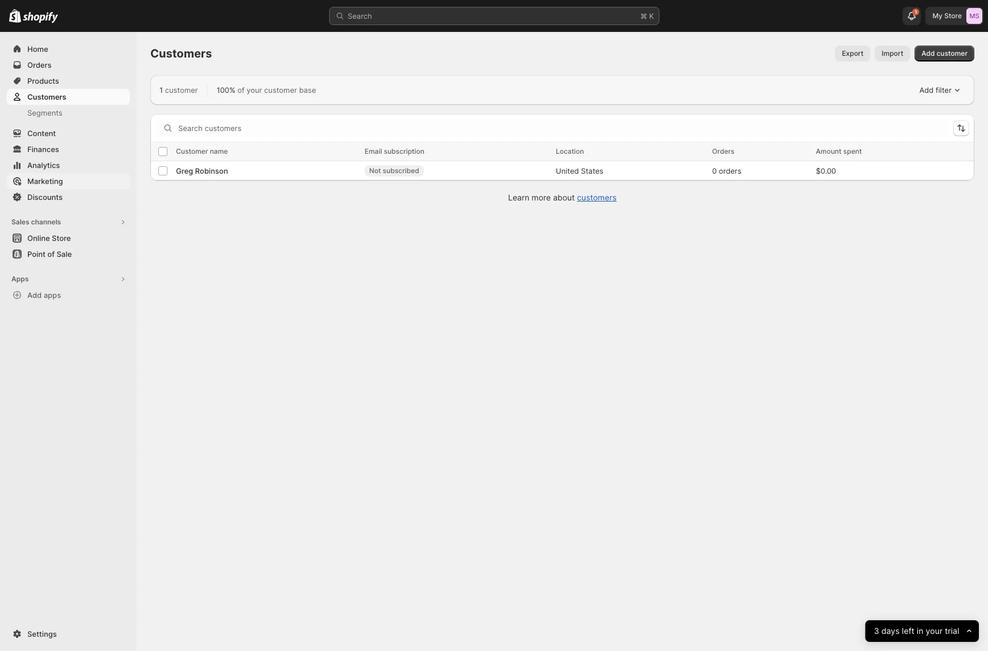Task type: locate. For each thing, give the bounding box(es) containing it.
add left apps
[[27, 291, 42, 300]]

1 horizontal spatial shopify image
[[23, 12, 58, 23]]

1 horizontal spatial of
[[238, 85, 245, 95]]

orders
[[719, 166, 742, 175]]

customers
[[150, 47, 212, 60], [27, 92, 66, 101]]

$0.00
[[816, 166, 837, 175]]

1 customer
[[160, 85, 198, 95]]

1 vertical spatial of
[[47, 250, 55, 259]]

customer left 100%
[[165, 85, 198, 95]]

more
[[532, 193, 551, 202]]

0 vertical spatial 1
[[915, 9, 918, 15]]

customer for 1 customer
[[165, 85, 198, 95]]

online store link
[[7, 230, 130, 246]]

0 horizontal spatial customers
[[27, 92, 66, 101]]

100% of your customer base
[[217, 85, 316, 95]]

products
[[27, 76, 59, 85]]

settings
[[27, 630, 57, 639]]

0 horizontal spatial customer
[[165, 85, 198, 95]]

of right 100%
[[238, 85, 245, 95]]

content link
[[7, 125, 130, 141]]

1 horizontal spatial 1
[[915, 9, 918, 15]]

add inside add apps button
[[27, 291, 42, 300]]

100%
[[217, 85, 236, 95]]

your right 100%
[[247, 85, 262, 95]]

0 vertical spatial of
[[238, 85, 245, 95]]

k
[[650, 11, 654, 21]]

add
[[922, 49, 935, 58], [920, 85, 934, 95], [27, 291, 42, 300]]

discounts link
[[7, 189, 130, 205]]

0 vertical spatial orders
[[27, 60, 52, 70]]

0 horizontal spatial your
[[247, 85, 262, 95]]

orders down home
[[27, 60, 52, 70]]

⌘
[[641, 11, 648, 21]]

greg robinson
[[176, 166, 228, 175]]

1 horizontal spatial orders
[[713, 147, 735, 156]]

customers up 1 customer
[[150, 47, 212, 60]]

customer left base
[[264, 85, 297, 95]]

1 vertical spatial orders
[[713, 147, 735, 156]]

2 horizontal spatial customer
[[937, 49, 968, 58]]

amount spent
[[816, 147, 862, 156]]

united states
[[556, 166, 604, 175]]

add inside add filter button
[[920, 85, 934, 95]]

1 vertical spatial 1
[[160, 85, 163, 95]]

orders
[[27, 60, 52, 70], [713, 147, 735, 156]]

home
[[27, 44, 48, 54]]

0 horizontal spatial store
[[52, 234, 71, 243]]

add for add customer
[[922, 49, 935, 58]]

0 horizontal spatial 1
[[160, 85, 163, 95]]

1 for 1
[[915, 9, 918, 15]]

states
[[581, 166, 604, 175]]

your right in
[[926, 626, 943, 636]]

sales channels button
[[7, 214, 130, 230]]

0 vertical spatial store
[[945, 11, 962, 20]]

segments
[[27, 108, 62, 117]]

filter
[[936, 85, 952, 95]]

in
[[917, 626, 924, 636]]

1 vertical spatial your
[[926, 626, 943, 636]]

your
[[247, 85, 262, 95], [926, 626, 943, 636]]

store up the sale
[[52, 234, 71, 243]]

location
[[556, 147, 584, 156]]

1 vertical spatial store
[[52, 234, 71, 243]]

store inside button
[[52, 234, 71, 243]]

amount
[[816, 147, 842, 156]]

store
[[945, 11, 962, 20], [52, 234, 71, 243]]

discounts
[[27, 193, 63, 202]]

analytics link
[[7, 157, 130, 173]]

online
[[27, 234, 50, 243]]

united
[[556, 166, 579, 175]]

online store
[[27, 234, 71, 243]]

shopify image
[[9, 9, 21, 23], [23, 12, 58, 23]]

add inside add customer button
[[922, 49, 935, 58]]

0 vertical spatial add
[[922, 49, 935, 58]]

point
[[27, 250, 46, 259]]

customer
[[937, 49, 968, 58], [165, 85, 198, 95], [264, 85, 297, 95]]

of left the sale
[[47, 250, 55, 259]]

1 horizontal spatial store
[[945, 11, 962, 20]]

add right import
[[922, 49, 935, 58]]

products link
[[7, 73, 130, 89]]

0 horizontal spatial of
[[47, 250, 55, 259]]

1 vertical spatial customers
[[27, 92, 66, 101]]

left
[[903, 626, 915, 636]]

orders up 0 orders at top right
[[713, 147, 735, 156]]

segments link
[[7, 105, 130, 121]]

settings link
[[7, 626, 130, 642]]

1
[[915, 9, 918, 15], [160, 85, 163, 95]]

add filter
[[920, 85, 952, 95]]

1 inside dropdown button
[[915, 9, 918, 15]]

learn
[[508, 193, 530, 202]]

of inside button
[[47, 250, 55, 259]]

customers up segments
[[27, 92, 66, 101]]

1 horizontal spatial your
[[926, 626, 943, 636]]

customer inside add customer button
[[937, 49, 968, 58]]

3
[[875, 626, 880, 636]]

2 vertical spatial add
[[27, 291, 42, 300]]

add left filter
[[920, 85, 934, 95]]

1 horizontal spatial customers
[[150, 47, 212, 60]]

apps
[[11, 275, 29, 283]]

customer
[[176, 147, 208, 156]]

1 vertical spatial add
[[920, 85, 934, 95]]

greg
[[176, 166, 193, 175]]

about
[[553, 193, 575, 202]]

import
[[882, 49, 904, 58]]

add customer button
[[915, 46, 975, 62]]

of
[[238, 85, 245, 95], [47, 250, 55, 259]]

point of sale link
[[7, 246, 130, 262]]

customer up filter
[[937, 49, 968, 58]]

store right my
[[945, 11, 962, 20]]



Task type: vqa. For each thing, say whether or not it's contained in the screenshot.
left at the right bottom of page
yes



Task type: describe. For each thing, give the bounding box(es) containing it.
0 horizontal spatial orders
[[27, 60, 52, 70]]

1 button
[[903, 7, 922, 25]]

0 vertical spatial customers
[[150, 47, 212, 60]]

subscribed
[[383, 166, 419, 175]]

0
[[713, 166, 717, 175]]

my store image
[[967, 8, 983, 24]]

add for add apps
[[27, 291, 42, 300]]

subscription
[[384, 147, 425, 156]]

trial
[[946, 626, 960, 636]]

days
[[882, 626, 900, 636]]

of for your
[[238, 85, 245, 95]]

⌘ k
[[641, 11, 654, 21]]

search
[[348, 11, 372, 21]]

spent
[[844, 147, 862, 156]]

learn more about customers
[[508, 193, 617, 202]]

finances link
[[7, 141, 130, 157]]

customers
[[577, 193, 617, 202]]

customers link
[[577, 193, 617, 202]]

orders link
[[7, 57, 130, 73]]

apps button
[[7, 271, 130, 287]]

marketing
[[27, 177, 63, 186]]

add for add filter
[[920, 85, 934, 95]]

name
[[210, 147, 228, 156]]

1 for 1 customer
[[160, 85, 163, 95]]

your inside "dropdown button"
[[926, 626, 943, 636]]

email
[[365, 147, 382, 156]]

sale
[[57, 250, 72, 259]]

marketing link
[[7, 173, 130, 189]]

my
[[933, 11, 943, 20]]

add apps button
[[7, 287, 130, 303]]

1 horizontal spatial customer
[[264, 85, 297, 95]]

store for my store
[[945, 11, 962, 20]]

finances
[[27, 145, 59, 154]]

add filter button
[[915, 82, 966, 98]]

channels
[[31, 218, 61, 226]]

my store
[[933, 11, 962, 20]]

export
[[842, 49, 864, 58]]

0 vertical spatial your
[[247, 85, 262, 95]]

online store button
[[0, 230, 137, 246]]

sales
[[11, 218, 29, 226]]

point of sale
[[27, 250, 72, 259]]

0 horizontal spatial shopify image
[[9, 9, 21, 23]]

customer for add customer
[[937, 49, 968, 58]]

greg robinson link
[[176, 165, 228, 176]]

add apps
[[27, 291, 61, 300]]

content
[[27, 129, 56, 138]]

customer name
[[176, 147, 228, 156]]

3 days left in your trial button
[[866, 621, 980, 642]]

export button
[[836, 46, 871, 62]]

home link
[[7, 41, 130, 57]]

import button
[[875, 46, 911, 62]]

sales channels
[[11, 218, 61, 226]]

apps
[[44, 291, 61, 300]]

add customer
[[922, 49, 968, 58]]

not
[[369, 166, 381, 175]]

customers link
[[7, 89, 130, 105]]

0 orders
[[713, 166, 742, 175]]

point of sale button
[[0, 246, 137, 262]]

3 days left in your trial
[[875, 626, 960, 636]]

store for online store
[[52, 234, 71, 243]]

robinson
[[195, 166, 228, 175]]

email subscription
[[365, 147, 425, 156]]

not subscribed
[[369, 166, 419, 175]]

base
[[299, 85, 316, 95]]

of for sale
[[47, 250, 55, 259]]

Search customers text field
[[178, 119, 949, 137]]

analytics
[[27, 161, 60, 170]]



